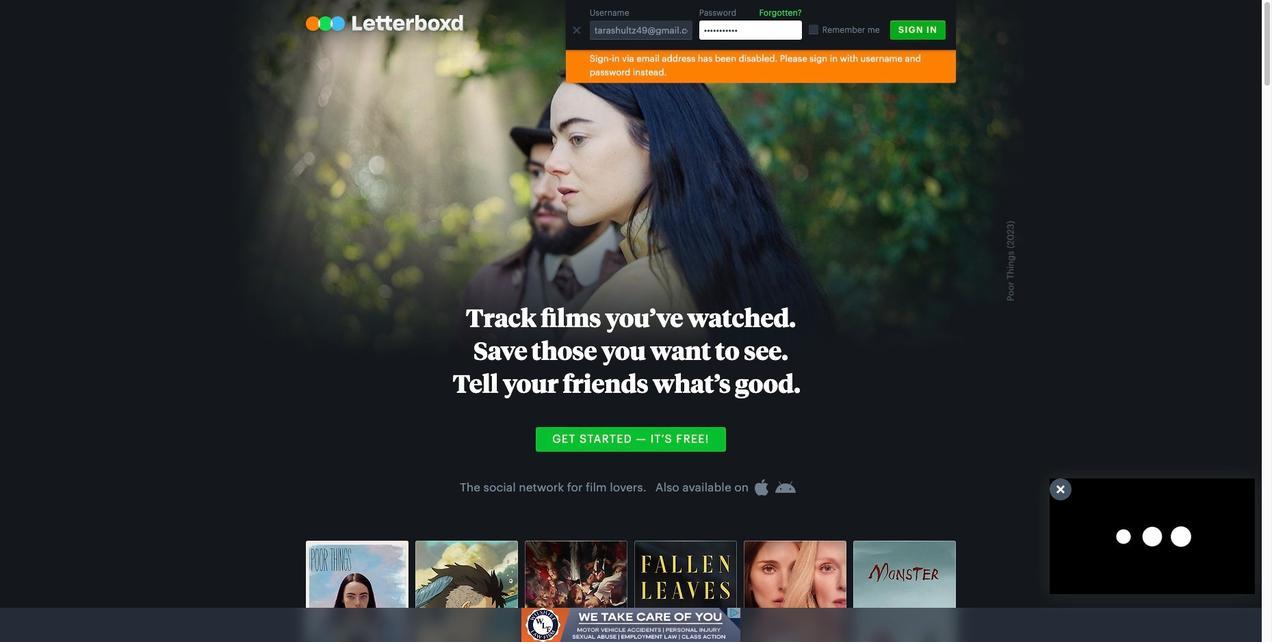 Task type: vqa. For each thing, say whether or not it's contained in the screenshot.
rear window IMAGE
no



Task type: describe. For each thing, give the bounding box(es) containing it.
saltburn image
[[525, 541, 628, 642]]

poor things image
[[306, 541, 409, 642]]

fallen leaves image
[[635, 541, 737, 642]]

ad element
[[522, 608, 741, 642]]



Task type: locate. For each thing, give the bounding box(es) containing it.
None text field
[[861, 14, 957, 35]]

may december image
[[744, 541, 847, 642]]

None email field
[[590, 21, 693, 40]]

None password field
[[700, 21, 802, 40]]

None submit
[[936, 14, 957, 35], [891, 21, 946, 40], [936, 14, 957, 35], [891, 21, 946, 40]]

the boy and the heron image
[[416, 541, 518, 642]]

monster image
[[854, 541, 957, 642]]



